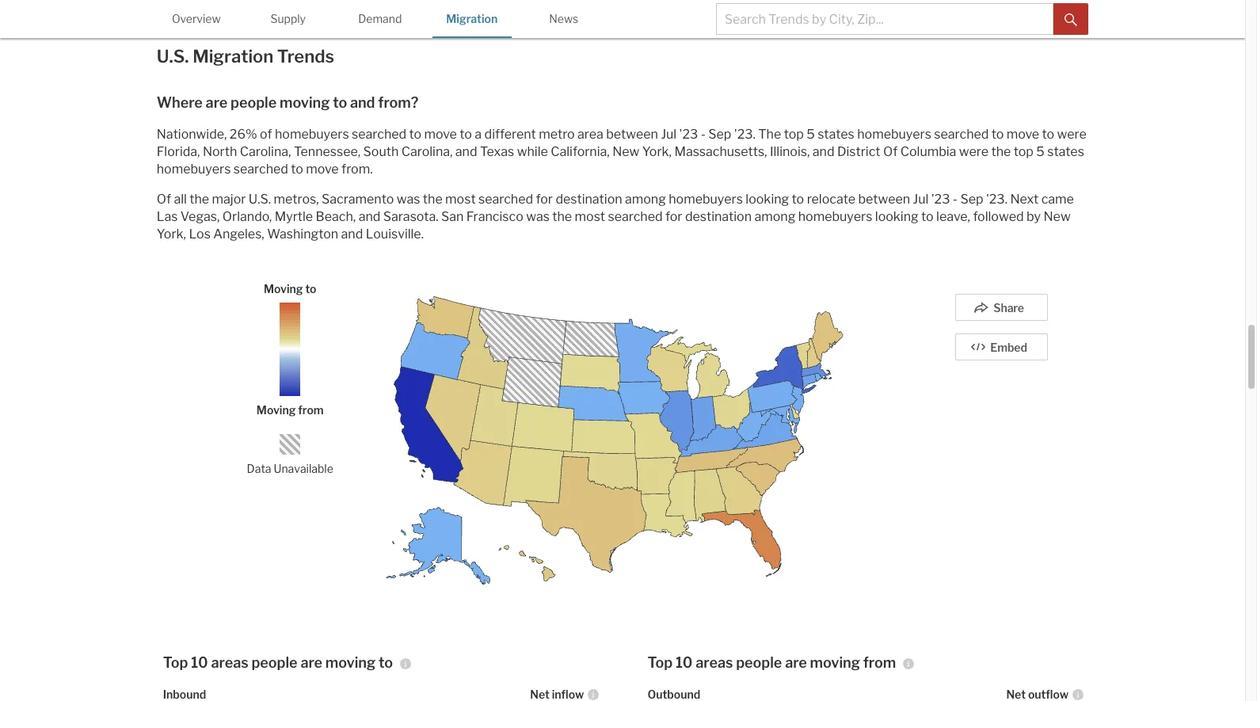 Task type: vqa. For each thing, say whether or not it's contained in the screenshot.
Migration to the left
yes



Task type: describe. For each thing, give the bounding box(es) containing it.
0 horizontal spatial was
[[397, 192, 420, 207]]

sarasota.
[[383, 209, 439, 224]]

beach,
[[316, 209, 356, 224]]

from?
[[378, 95, 419, 111]]

homebuyers down florida,
[[157, 162, 231, 177]]

'23. inside nationwide, 26% of homebuyers searched to move to a different metro area between jul '23 - sep '23. the top 5 states homebuyers searched to move to were florida, north carolina, tennessee, south carolina, and texas  while california, new york, massachusetts, illinois, and district of columbia were the top 5 states homebuyers searched to move from.
[[735, 127, 756, 142]]

Search Trends by City, Zip... search field
[[716, 3, 1054, 35]]

south
[[363, 144, 399, 159]]

people for top 10 areas people are moving from
[[736, 655, 783, 671]]

unavailable
[[274, 462, 334, 475]]

between inside nationwide, 26% of homebuyers searched to move to a different metro area between jul '23 - sep '23. the top 5 states homebuyers searched to move to were florida, north carolina, tennessee, south carolina, and texas  while california, new york, massachusetts, illinois, and district of columbia were the top 5 states homebuyers searched to move from.
[[606, 127, 659, 142]]

'23 inside of all the major u.s. metros, sacramento was the most searched for destination among homebuyers looking to relocate between  jul '23 - sep '23. next came las vegas, orlando, myrtle beach, and sarasota. san francisco was the most searched for destination among homebuyers looking to leave, followed by new york, los angeles, washington and louisville.
[[932, 192, 951, 207]]

10 for top 10 areas people are moving from
[[676, 655, 693, 671]]

overview link
[[157, 0, 236, 36]]

major
[[212, 192, 246, 207]]

0 horizontal spatial 5
[[807, 127, 815, 142]]

net for to
[[530, 688, 550, 701]]

2 carolina, from the left
[[402, 144, 453, 159]]

people for top 10 areas people are moving to
[[252, 655, 298, 671]]

news
[[549, 12, 579, 25]]

and down beach,
[[341, 227, 363, 242]]

areas for top 10 areas people are moving to
[[211, 655, 249, 671]]

relocate
[[807, 192, 856, 207]]

and down sacramento
[[359, 209, 381, 224]]

and left from?
[[350, 95, 375, 111]]

share button
[[956, 294, 1049, 321]]

1 vertical spatial destination
[[685, 209, 752, 224]]

1 vertical spatial was
[[526, 209, 550, 224]]

san
[[441, 209, 464, 224]]

1 horizontal spatial move
[[424, 127, 457, 142]]

0 horizontal spatial move
[[306, 162, 339, 177]]

net inflow
[[530, 688, 584, 701]]

sep inside of all the major u.s. metros, sacramento was the most searched for destination among homebuyers looking to relocate between  jul '23 - sep '23. next came las vegas, orlando, myrtle beach, and sarasota. san francisco was the most searched for destination among homebuyers looking to leave, followed by new york, los angeles, washington and louisville.
[[961, 192, 984, 207]]

homebuyers down relocate at the right of the page
[[799, 209, 873, 224]]

demand link
[[341, 0, 420, 36]]

moving for top 10 areas people are moving from
[[810, 655, 861, 671]]

0 horizontal spatial are
[[206, 95, 228, 111]]

1 vertical spatial looking
[[876, 209, 919, 224]]

came
[[1042, 192, 1075, 207]]

moving from
[[257, 404, 324, 417]]

u.s. migration trends
[[157, 46, 335, 67]]

top 10 areas people are moving to
[[163, 655, 393, 671]]

a
[[475, 127, 482, 142]]

0 horizontal spatial migration
[[193, 46, 274, 67]]

from.
[[342, 162, 373, 177]]

26%
[[230, 127, 257, 142]]

embed
[[991, 341, 1028, 354]]

0 horizontal spatial looking
[[746, 192, 789, 207]]

next
[[1011, 192, 1039, 207]]

las
[[157, 209, 178, 224]]

the up vegas,
[[190, 192, 209, 207]]

1 horizontal spatial were
[[1058, 127, 1087, 142]]

trends
[[277, 46, 335, 67]]

myrtle
[[275, 209, 313, 224]]

- inside nationwide, 26% of homebuyers searched to move to a different metro area between jul '23 - sep '23. the top 5 states homebuyers searched to move to were florida, north carolina, tennessee, south carolina, and texas  while california, new york, massachusetts, illinois, and district of columbia were the top 5 states homebuyers searched to move from.
[[701, 127, 706, 142]]

'23 inside nationwide, 26% of homebuyers searched to move to a different metro area between jul '23 - sep '23. the top 5 states homebuyers searched to move to were florida, north carolina, tennessee, south carolina, and texas  while california, new york, massachusetts, illinois, and district of columbia were the top 5 states homebuyers searched to move from.
[[680, 127, 698, 142]]

york, inside of all the major u.s. metros, sacramento was the most searched for destination among homebuyers looking to relocate between  jul '23 - sep '23. next came las vegas, orlando, myrtle beach, and sarasota. san francisco was the most searched for destination among homebuyers looking to leave, followed by new york, los angeles, washington and louisville.
[[157, 227, 186, 242]]

are for top 10 areas people are moving to
[[301, 655, 323, 671]]

top 10 areas people are moving from
[[648, 655, 896, 671]]

homebuyers up the columbia
[[858, 127, 932, 142]]

migration link
[[433, 0, 512, 36]]

submit search image
[[1065, 13, 1078, 26]]

nationwide, 26% of homebuyers searched to move to a different metro area between jul '23 - sep '23. the top 5 states homebuyers searched to move to were florida, north carolina, tennessee, south carolina, and texas  while california, new york, massachusetts, illinois, and district of columbia were the top 5 states homebuyers searched to move from.
[[157, 127, 1087, 177]]

1 vertical spatial for
[[666, 209, 683, 224]]

news link
[[524, 0, 604, 36]]

inbound
[[163, 688, 206, 701]]

of all the major u.s. metros, sacramento was the most searched for destination among homebuyers looking to relocate between  jul '23 - sep '23. next came las vegas, orlando, myrtle beach, and sarasota. san francisco was the most searched for destination among homebuyers looking to leave, followed by new york, los angeles, washington and louisville.
[[157, 192, 1075, 242]]

the up san
[[423, 192, 443, 207]]

jul inside of all the major u.s. metros, sacramento was the most searched for destination among homebuyers looking to relocate between  jul '23 - sep '23. next came las vegas, orlando, myrtle beach, and sarasota. san francisco was the most searched for destination among homebuyers looking to leave, followed by new york, los angeles, washington and louisville.
[[913, 192, 929, 207]]

followed
[[973, 209, 1024, 224]]

california,
[[551, 144, 610, 159]]

searched down of
[[234, 162, 288, 177]]

areas for top 10 areas people are moving from
[[696, 655, 733, 671]]

all
[[174, 192, 187, 207]]

1 horizontal spatial among
[[755, 209, 796, 224]]

outbound
[[648, 688, 701, 701]]

columbia
[[901, 144, 957, 159]]

- inside of all the major u.s. metros, sacramento was the most searched for destination among homebuyers looking to relocate between  jul '23 - sep '23. next came las vegas, orlando, myrtle beach, and sarasota. san francisco was the most searched for destination among homebuyers looking to leave, followed by new york, los angeles, washington and louisville.
[[953, 192, 958, 207]]

share
[[994, 301, 1025, 315]]



Task type: locate. For each thing, give the bounding box(es) containing it.
among down illinois,
[[755, 209, 796, 224]]

moving for top 10 areas people are moving to
[[326, 655, 376, 671]]

net
[[530, 688, 550, 701], [1007, 688, 1026, 701]]

-
[[701, 127, 706, 142], [953, 192, 958, 207]]

1 horizontal spatial 5
[[1037, 144, 1045, 159]]

homebuyers down massachusetts,
[[669, 192, 743, 207]]

data
[[247, 462, 271, 475]]

district
[[838, 144, 881, 159]]

u.s. up orlando,
[[249, 192, 271, 207]]

0 vertical spatial york,
[[642, 144, 672, 159]]

1 vertical spatial states
[[1048, 144, 1085, 159]]

0 vertical spatial were
[[1058, 127, 1087, 142]]

10
[[191, 655, 208, 671], [676, 655, 693, 671]]

net outflow
[[1007, 688, 1069, 701]]

destination down massachusetts,
[[685, 209, 752, 224]]

1 vertical spatial top
[[1014, 144, 1034, 159]]

0 horizontal spatial jul
[[661, 127, 677, 142]]

net for from
[[1007, 688, 1026, 701]]

most up san
[[445, 192, 476, 207]]

1 vertical spatial u.s.
[[249, 192, 271, 207]]

1 horizontal spatial looking
[[876, 209, 919, 224]]

10 for top 10 areas people are moving to
[[191, 655, 208, 671]]

1 horizontal spatial york,
[[642, 144, 672, 159]]

1 vertical spatial '23.
[[987, 192, 1008, 207]]

1 horizontal spatial net
[[1007, 688, 1026, 701]]

the inside nationwide, 26% of homebuyers searched to move to a different metro area between jul '23 - sep '23. the top 5 states homebuyers searched to move to were florida, north carolina, tennessee, south carolina, and texas  while california, new york, massachusetts, illinois, and district of columbia were the top 5 states homebuyers searched to move from.
[[992, 144, 1011, 159]]

5 up illinois,
[[807, 127, 815, 142]]

1 vertical spatial sep
[[961, 192, 984, 207]]

10 up "inbound"
[[191, 655, 208, 671]]

sep inside nationwide, 26% of homebuyers searched to move to a different metro area between jul '23 - sep '23. the top 5 states homebuyers searched to move to were florida, north carolina, tennessee, south carolina, and texas  while california, new york, massachusetts, illinois, and district of columbia were the top 5 states homebuyers searched to move from.
[[709, 127, 732, 142]]

0 horizontal spatial carolina,
[[240, 144, 291, 159]]

'23 up massachusetts,
[[680, 127, 698, 142]]

0 horizontal spatial were
[[960, 144, 989, 159]]

0 vertical spatial 5
[[807, 127, 815, 142]]

were
[[1058, 127, 1087, 142], [960, 144, 989, 159]]

0 vertical spatial destination
[[556, 192, 623, 207]]

0 vertical spatial '23.
[[735, 127, 756, 142]]

'23
[[680, 127, 698, 142], [932, 192, 951, 207]]

1 horizontal spatial destination
[[685, 209, 752, 224]]

states up came
[[1048, 144, 1085, 159]]

0 vertical spatial for
[[536, 192, 553, 207]]

where
[[157, 95, 203, 111]]

1 horizontal spatial states
[[1048, 144, 1085, 159]]

0 vertical spatial among
[[625, 192, 666, 207]]

york,
[[642, 144, 672, 159], [157, 227, 186, 242]]

0 horizontal spatial sep
[[709, 127, 732, 142]]

top up "inbound"
[[163, 655, 188, 671]]

tennessee,
[[294, 144, 361, 159]]

are for top 10 areas people are moving from
[[785, 655, 807, 671]]

0 vertical spatial most
[[445, 192, 476, 207]]

0 vertical spatial between
[[606, 127, 659, 142]]

francisco
[[467, 209, 524, 224]]

were up came
[[1058, 127, 1087, 142]]

carolina,
[[240, 144, 291, 159], [402, 144, 453, 159]]

1 vertical spatial york,
[[157, 227, 186, 242]]

1 horizontal spatial areas
[[696, 655, 733, 671]]

0 horizontal spatial for
[[536, 192, 553, 207]]

1 vertical spatial were
[[960, 144, 989, 159]]

are
[[206, 95, 228, 111], [301, 655, 323, 671], [785, 655, 807, 671]]

1 vertical spatial moving
[[257, 404, 296, 417]]

1 horizontal spatial sep
[[961, 192, 984, 207]]

washington
[[267, 227, 338, 242]]

new right california,
[[613, 144, 640, 159]]

embed button
[[956, 334, 1049, 361]]

0 horizontal spatial top
[[163, 655, 188, 671]]

1 top from the left
[[163, 655, 188, 671]]

sacramento
[[322, 192, 394, 207]]

2 horizontal spatial are
[[785, 655, 807, 671]]

'23. left the
[[735, 127, 756, 142]]

0 horizontal spatial '23
[[680, 127, 698, 142]]

the
[[992, 144, 1011, 159], [190, 192, 209, 207], [423, 192, 443, 207], [553, 209, 572, 224]]

the up next
[[992, 144, 1011, 159]]

inflow
[[552, 688, 584, 701]]

of
[[260, 127, 272, 142]]

0 horizontal spatial u.s.
[[157, 46, 189, 67]]

new inside nationwide, 26% of homebuyers searched to move to a different metro area between jul '23 - sep '23. the top 5 states homebuyers searched to move to were florida, north carolina, tennessee, south carolina, and texas  while california, new york, massachusetts, illinois, and district of columbia were the top 5 states homebuyers searched to move from.
[[613, 144, 640, 159]]

2 10 from the left
[[676, 655, 693, 671]]

sep up massachusetts,
[[709, 127, 732, 142]]

moving for moving from
[[257, 404, 296, 417]]

1 horizontal spatial jul
[[913, 192, 929, 207]]

0 vertical spatial sep
[[709, 127, 732, 142]]

florida,
[[157, 144, 200, 159]]

1 horizontal spatial from
[[864, 655, 896, 671]]

and right illinois,
[[813, 144, 835, 159]]

1 horizontal spatial most
[[575, 209, 606, 224]]

area
[[578, 127, 604, 142]]

'23. inside of all the major u.s. metros, sacramento was the most searched for destination among homebuyers looking to relocate between  jul '23 - sep '23. next came las vegas, orlando, myrtle beach, and sarasota. san francisco was the most searched for destination among homebuyers looking to leave, followed by new york, los angeles, washington and louisville.
[[987, 192, 1008, 207]]

net left the inflow in the bottom left of the page
[[530, 688, 550, 701]]

states up district on the top
[[818, 127, 855, 142]]

of right district on the top
[[884, 144, 898, 159]]

while
[[517, 144, 548, 159]]

top up next
[[1014, 144, 1034, 159]]

of
[[884, 144, 898, 159], [157, 192, 171, 207]]

new inside of all the major u.s. metros, sacramento was the most searched for destination among homebuyers looking to relocate between  jul '23 - sep '23. next came las vegas, orlando, myrtle beach, and sarasota. san francisco was the most searched for destination among homebuyers looking to leave, followed by new york, los angeles, washington and louisville.
[[1044, 209, 1071, 224]]

1 areas from the left
[[211, 655, 249, 671]]

1 vertical spatial 5
[[1037, 144, 1045, 159]]

moving
[[280, 95, 330, 111], [326, 655, 376, 671], [810, 655, 861, 671]]

1 horizontal spatial migration
[[446, 12, 498, 25]]

looking left leave,
[[876, 209, 919, 224]]

sep up leave,
[[961, 192, 984, 207]]

looking
[[746, 192, 789, 207], [876, 209, 919, 224]]

1 horizontal spatial u.s.
[[249, 192, 271, 207]]

outflow
[[1029, 688, 1069, 701]]

york, left massachusetts,
[[642, 144, 672, 159]]

1 vertical spatial '23
[[932, 192, 951, 207]]

0 vertical spatial from
[[298, 404, 324, 417]]

for
[[536, 192, 553, 207], [666, 209, 683, 224]]

1 10 from the left
[[191, 655, 208, 671]]

1 horizontal spatial new
[[1044, 209, 1071, 224]]

0 horizontal spatial 10
[[191, 655, 208, 671]]

nationwide,
[[157, 127, 227, 142]]

u.s.
[[157, 46, 189, 67], [249, 192, 271, 207]]

0 horizontal spatial among
[[625, 192, 666, 207]]

0 horizontal spatial states
[[818, 127, 855, 142]]

massachusetts,
[[675, 144, 768, 159]]

1 horizontal spatial was
[[526, 209, 550, 224]]

'23 up leave,
[[932, 192, 951, 207]]

of left all
[[157, 192, 171, 207]]

1 horizontal spatial carolina,
[[402, 144, 453, 159]]

areas
[[211, 655, 249, 671], [696, 655, 733, 671]]

1 horizontal spatial of
[[884, 144, 898, 159]]

jul
[[661, 127, 677, 142], [913, 192, 929, 207]]

was right francisco
[[526, 209, 550, 224]]

jul up massachusetts,
[[661, 127, 677, 142]]

searched
[[352, 127, 407, 142], [935, 127, 989, 142], [234, 162, 288, 177], [479, 192, 533, 207], [608, 209, 663, 224]]

1 carolina, from the left
[[240, 144, 291, 159]]

1 vertical spatial between
[[859, 192, 911, 207]]

moving to
[[264, 282, 317, 296]]

0 horizontal spatial areas
[[211, 655, 249, 671]]

between right area
[[606, 127, 659, 142]]

1 vertical spatial new
[[1044, 209, 1071, 224]]

top for top 10 areas people are moving from
[[648, 655, 673, 671]]

migration
[[446, 12, 498, 25], [193, 46, 274, 67]]

between right relocate at the right of the page
[[859, 192, 911, 207]]

jul down the columbia
[[913, 192, 929, 207]]

most down california,
[[575, 209, 606, 224]]

louisville.
[[366, 227, 424, 242]]

moving
[[264, 282, 303, 296], [257, 404, 296, 417]]

1 vertical spatial of
[[157, 192, 171, 207]]

0 horizontal spatial of
[[157, 192, 171, 207]]

move up next
[[1007, 127, 1040, 142]]

by
[[1027, 209, 1041, 224]]

1 horizontal spatial '23
[[932, 192, 951, 207]]

top
[[784, 127, 804, 142], [1014, 144, 1034, 159]]

the right francisco
[[553, 209, 572, 224]]

0 vertical spatial u.s.
[[157, 46, 189, 67]]

of inside nationwide, 26% of homebuyers searched to move to a different metro area between jul '23 - sep '23. the top 5 states homebuyers searched to move to were florida, north carolina, tennessee, south carolina, and texas  while california, new york, massachusetts, illinois, and district of columbia were the top 5 states homebuyers searched to move from.
[[884, 144, 898, 159]]

1 vertical spatial from
[[864, 655, 896, 671]]

were right the columbia
[[960, 144, 989, 159]]

0 vertical spatial '23
[[680, 127, 698, 142]]

top up outbound on the bottom right of page
[[648, 655, 673, 671]]

the
[[759, 127, 782, 142]]

0 horizontal spatial '23.
[[735, 127, 756, 142]]

north
[[203, 144, 237, 159]]

5
[[807, 127, 815, 142], [1037, 144, 1045, 159]]

was up sarasota.
[[397, 192, 420, 207]]

between inside of all the major u.s. metros, sacramento was the most searched for destination among homebuyers looking to relocate between  jul '23 - sep '23. next came las vegas, orlando, myrtle beach, and sarasota. san francisco was the most searched for destination among homebuyers looking to leave, followed by new york, los angeles, washington and louisville.
[[859, 192, 911, 207]]

1 net from the left
[[530, 688, 550, 701]]

0 vertical spatial looking
[[746, 192, 789, 207]]

orlando,
[[223, 209, 272, 224]]

move down tennessee,
[[306, 162, 339, 177]]

move
[[424, 127, 457, 142], [1007, 127, 1040, 142], [306, 162, 339, 177]]

1 horizontal spatial top
[[1014, 144, 1034, 159]]

searched down nationwide, 26% of homebuyers searched to move to a different metro area between jul '23 - sep '23. the top 5 states homebuyers searched to move to were florida, north carolina, tennessee, south carolina, and texas  while california, new york, massachusetts, illinois, and district of columbia were the top 5 states homebuyers searched to move from.
[[608, 209, 663, 224]]

moving up data unavailable
[[257, 404, 296, 417]]

angeles,
[[213, 227, 264, 242]]

from
[[298, 404, 324, 417], [864, 655, 896, 671]]

searched up francisco
[[479, 192, 533, 207]]

overview
[[172, 12, 221, 25]]

top for top 10 areas people are moving to
[[163, 655, 188, 671]]

0 horizontal spatial net
[[530, 688, 550, 701]]

2 areas from the left
[[696, 655, 733, 671]]

0 vertical spatial moving
[[264, 282, 303, 296]]

u.s. inside of all the major u.s. metros, sacramento was the most searched for destination among homebuyers looking to relocate between  jul '23 - sep '23. next came las vegas, orlando, myrtle beach, and sarasota. san francisco was the most searched for destination among homebuyers looking to leave, followed by new york, los angeles, washington and louisville.
[[249, 192, 271, 207]]

2 net from the left
[[1007, 688, 1026, 701]]

1 horizontal spatial for
[[666, 209, 683, 224]]

1 horizontal spatial 10
[[676, 655, 693, 671]]

1 horizontal spatial are
[[301, 655, 323, 671]]

among down nationwide, 26% of homebuyers searched to move to a different metro area between jul '23 - sep '23. the top 5 states homebuyers searched to move to were florida, north carolina, tennessee, south carolina, and texas  while california, new york, massachusetts, illinois, and district of columbia were the top 5 states homebuyers searched to move from.
[[625, 192, 666, 207]]

sep
[[709, 127, 732, 142], [961, 192, 984, 207]]

1 vertical spatial -
[[953, 192, 958, 207]]

metro
[[539, 127, 575, 142]]

jul inside nationwide, 26% of homebuyers searched to move to a different metro area between jul '23 - sep '23. the top 5 states homebuyers searched to move to were florida, north carolina, tennessee, south carolina, and texas  while california, new york, massachusetts, illinois, and district of columbia were the top 5 states homebuyers searched to move from.
[[661, 127, 677, 142]]

0 vertical spatial migration
[[446, 12, 498, 25]]

texas
[[480, 144, 515, 159]]

and down a at the left top
[[456, 144, 478, 159]]

moving down washington
[[264, 282, 303, 296]]

0 vertical spatial -
[[701, 127, 706, 142]]

of inside of all the major u.s. metros, sacramento was the most searched for destination among homebuyers looking to relocate between  jul '23 - sep '23. next came las vegas, orlando, myrtle beach, and sarasota. san francisco was the most searched for destination among homebuyers looking to leave, followed by new york, los angeles, washington and louisville.
[[157, 192, 171, 207]]

net left outflow
[[1007, 688, 1026, 701]]

'23.
[[735, 127, 756, 142], [987, 192, 1008, 207]]

destination down california,
[[556, 192, 623, 207]]

los
[[189, 227, 211, 242]]

0 vertical spatial states
[[818, 127, 855, 142]]

demand
[[358, 12, 402, 25]]

different
[[485, 127, 536, 142]]

searched up the columbia
[[935, 127, 989, 142]]

0 horizontal spatial between
[[606, 127, 659, 142]]

0 horizontal spatial new
[[613, 144, 640, 159]]

states
[[818, 127, 855, 142], [1048, 144, 1085, 159]]

0 vertical spatial of
[[884, 144, 898, 159]]

york, down the las
[[157, 227, 186, 242]]

vegas,
[[181, 209, 220, 224]]

1 horizontal spatial '23.
[[987, 192, 1008, 207]]

new down came
[[1044, 209, 1071, 224]]

illinois,
[[770, 144, 810, 159]]

york, inside nationwide, 26% of homebuyers searched to move to a different metro area between jul '23 - sep '23. the top 5 states homebuyers searched to move to were florida, north carolina, tennessee, south carolina, and texas  while california, new york, massachusetts, illinois, and district of columbia were the top 5 states homebuyers searched to move from.
[[642, 144, 672, 159]]

u.s. down overview
[[157, 46, 189, 67]]

2 top from the left
[[648, 655, 673, 671]]

1 horizontal spatial -
[[953, 192, 958, 207]]

0 horizontal spatial york,
[[157, 227, 186, 242]]

homebuyers up tennessee,
[[275, 127, 349, 142]]

0 horizontal spatial from
[[298, 404, 324, 417]]

2 horizontal spatial move
[[1007, 127, 1040, 142]]

most
[[445, 192, 476, 207], [575, 209, 606, 224]]

1 horizontal spatial between
[[859, 192, 911, 207]]

looking down illinois,
[[746, 192, 789, 207]]

0 vertical spatial was
[[397, 192, 420, 207]]

supply
[[271, 12, 306, 25]]

0 horizontal spatial top
[[784, 127, 804, 142]]

data unavailable
[[247, 462, 334, 475]]

0 horizontal spatial most
[[445, 192, 476, 207]]

1 vertical spatial migration
[[193, 46, 274, 67]]

top up illinois,
[[784, 127, 804, 142]]

move left a at the left top
[[424, 127, 457, 142]]

0 vertical spatial top
[[784, 127, 804, 142]]

between
[[606, 127, 659, 142], [859, 192, 911, 207]]

searched up south
[[352, 127, 407, 142]]

1 vertical spatial jul
[[913, 192, 929, 207]]

- up massachusetts,
[[701, 127, 706, 142]]

- up leave,
[[953, 192, 958, 207]]

where are people moving to and from?
[[157, 95, 419, 111]]

leave,
[[937, 209, 971, 224]]

moving for moving to
[[264, 282, 303, 296]]

and
[[350, 95, 375, 111], [456, 144, 478, 159], [813, 144, 835, 159], [359, 209, 381, 224], [341, 227, 363, 242]]

supply link
[[249, 0, 328, 36]]

carolina, right south
[[402, 144, 453, 159]]

5 up next
[[1037, 144, 1045, 159]]

people
[[231, 95, 277, 111], [252, 655, 298, 671], [736, 655, 783, 671]]

new
[[613, 144, 640, 159], [1044, 209, 1071, 224]]

0 horizontal spatial destination
[[556, 192, 623, 207]]

carolina, down of
[[240, 144, 291, 159]]

was
[[397, 192, 420, 207], [526, 209, 550, 224]]

10 up outbound on the bottom right of page
[[676, 655, 693, 671]]

'23. up followed
[[987, 192, 1008, 207]]

destination
[[556, 192, 623, 207], [685, 209, 752, 224]]

metros,
[[274, 192, 319, 207]]

among
[[625, 192, 666, 207], [755, 209, 796, 224]]

1 vertical spatial most
[[575, 209, 606, 224]]



